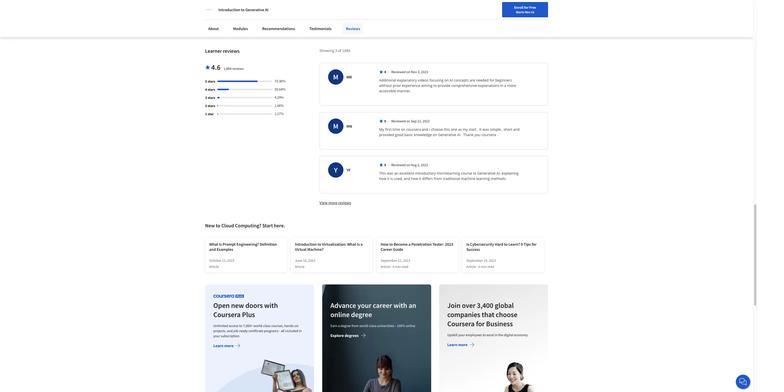 Task type: vqa. For each thing, say whether or not it's contained in the screenshot.
'whenever'
yes



Task type: locate. For each thing, give the bounding box(es) containing it.
more down about
[[510, 9, 519, 14]]

online up earn
[[331, 311, 350, 320]]

september for guide
[[381, 259, 398, 263]]

4 down 5 stars
[[205, 87, 207, 92]]

0 horizontal spatial is
[[391, 177, 393, 181]]

and up exciting
[[351, 3, 358, 8]]

1 vertical spatial without
[[379, 83, 392, 88]]

in down the beginners
[[501, 83, 504, 88]]

1 horizontal spatial courses
[[329, 9, 342, 14]]

google cloud image
[[205, 6, 212, 13]]

0 vertical spatial reviewed
[[392, 70, 406, 74]]

to inside introduction to virtualization: what is a virtual machine?
[[318, 242, 321, 247]]

1 horizontal spatial of
[[386, 15, 389, 20]]

chat with us image
[[740, 378, 748, 387]]

1 vertical spatial degree
[[341, 324, 351, 329]]

job-
[[234, 329, 240, 334]]

on up explanatory
[[407, 70, 411, 74]]

0 horizontal spatial i
[[230, 15, 231, 20]]

2 min from the left
[[481, 265, 487, 270]]

1 vertical spatial concepts
[[454, 78, 469, 83]]

cloud
[[222, 223, 234, 229]]

to inside the additional explanatory videos focusing on ai concepts are needed for beginners without prior experience aiming to provide comprehensive explanations in a more accessible manner.
[[434, 83, 437, 88]]

0 horizontal spatial it
[[266, 15, 269, 20]]

1 m from the top
[[333, 73, 339, 82]]

1 what from the left
[[209, 242, 218, 247]]

· inside "september 19, 2023 article · 6 min read"
[[477, 265, 478, 270]]

reviews right learner
[[223, 48, 240, 54]]

access
[[229, 324, 239, 329]]

1 vertical spatial -
[[279, 329, 280, 334]]

1 6 from the left
[[393, 265, 395, 270]]

and up october
[[209, 247, 216, 252]]

coursera inside "when i need courses on topics that my university doesn't offer, coursera is one of the best places to go."
[[426, 9, 442, 14]]

min down 19, at bottom right
[[481, 265, 487, 270]]

to up rhythm
[[230, 3, 233, 8]]

view
[[320, 201, 328, 206]]

and up subscription
[[227, 329, 233, 334]]

is left cybersecurity on the bottom right
[[467, 242, 470, 247]]

1 read from the left
[[402, 265, 409, 270]]

testimonials
[[310, 26, 332, 31]]

1 with from the left
[[264, 301, 278, 311]]

2 with from the left
[[394, 301, 407, 311]]

with right career
[[394, 301, 407, 311]]

was right it
[[483, 127, 489, 132]]

0 vertical spatial i
[[398, 3, 399, 8]]

4 up additional
[[385, 70, 386, 74]]

0 vertical spatial m
[[333, 73, 339, 82]]

1 horizontal spatial how
[[411, 177, 419, 181]]

generative down this
[[438, 133, 457, 137]]

for left free
[[525, 5, 529, 10]]

in right the included
[[299, 329, 302, 334]]

one inside 'my first time on coursera and i choose this one as my start . it was simple , short and provided good basic knowledge on generative ai . thank you coursera .'
[[451, 127, 458, 132]]

ai up whenever
[[265, 7, 269, 12]]

to right hard
[[504, 242, 508, 247]]

. down simple
[[497, 133, 498, 137]]

0 horizontal spatial 3
[[205, 96, 207, 100]]

choose up "digital"
[[496, 311, 518, 320]]

new down learned
[[298, 15, 305, 20]]

2 vertical spatial reviewed
[[392, 163, 406, 168]]

1 vertical spatial that
[[482, 311, 495, 320]]

0 horizontal spatial learn
[[239, 15, 248, 20]]

1 horizontal spatial read
[[488, 265, 494, 270]]

0 horizontal spatial learn more
[[213, 344, 234, 349]]

take
[[234, 3, 242, 8]]

and left i
[[422, 127, 429, 132]]

and down can
[[232, 21, 239, 26]]

my
[[379, 127, 385, 132]]

1 horizontal spatial is
[[357, 242, 360, 247]]

stars
[[208, 79, 215, 84], [208, 87, 215, 92], [208, 96, 215, 100], [208, 104, 215, 108]]

2 horizontal spatial courses
[[409, 3, 422, 8]]

1 horizontal spatial 4
[[385, 70, 386, 74]]

1 horizontal spatial nov
[[525, 10, 531, 14]]

6 down success on the right bottom of the page
[[479, 265, 481, 270]]

nov inside enroll for free starts nov 21
[[525, 10, 531, 14]]

online right 100% at the right of the page
[[406, 324, 415, 329]]

reviews for learner reviews
[[223, 48, 240, 54]]

concepts inside the additional explanatory videos focusing on ai concepts are needed for beginners without prior experience aiming to provide comprehensive explanations in a more accessible manner.
[[454, 78, 469, 83]]

how down excellent
[[411, 177, 419, 181]]

to inside "learning isn't just about being better at your job: it's so much more than that. coursera allows me to learn without limits."
[[508, 15, 511, 20]]

1 vertical spatial reviewed
[[392, 119, 406, 124]]

1 horizontal spatial world-
[[360, 324, 369, 329]]

more inside "learning isn't just about being better at your job: it's so much more than that. coursera allows me to learn without limits."
[[510, 9, 519, 14]]

on up provide
[[445, 78, 449, 83]]

and inside "i directly applied the concepts and skills i learned from my courses to an exciting new project at work."
[[351, 3, 358, 8]]

1 learn from the left
[[239, 15, 248, 20]]

your down projects,
[[213, 334, 220, 339]]

coursera up unlimited
[[213, 311, 241, 320]]

0 horizontal spatial introduction
[[219, 7, 240, 12]]

learn
[[239, 15, 248, 20], [512, 15, 521, 20]]

1 horizontal spatial is
[[443, 9, 445, 14]]

courses up offer,
[[409, 3, 422, 8]]

0 horizontal spatial generative
[[246, 7, 264, 12]]

university
[[386, 9, 402, 14]]

2023 inside how to become a penetration tester: 2023 career guide
[[445, 242, 454, 247]]

more inside the additional explanatory videos focusing on ai concepts are needed for beginners without prior experience aiming to provide comprehensive explanations in a more accessible manner.
[[508, 83, 516, 88]]

comprehensive
[[452, 83, 477, 88]]

0 horizontal spatial 4
[[205, 87, 207, 92]]

introduction for introduction to generative ai
[[219, 7, 240, 12]]

4 stars from the top
[[208, 104, 215, 108]]

1 vertical spatial of
[[338, 48, 342, 53]]

5 stars
[[205, 79, 215, 84]]

for
[[525, 5, 529, 10], [490, 78, 495, 83], [532, 242, 537, 247], [476, 320, 485, 329]]

reviewed
[[392, 70, 406, 74], [392, 119, 406, 124], [392, 163, 406, 168]]

learn for more
[[512, 15, 521, 20]]

the right applied
[[329, 3, 334, 8]]

your left career
[[358, 301, 372, 311]]

reviews right 1,884
[[232, 66, 244, 71]]

2 horizontal spatial at
[[539, 3, 542, 8]]

min for success
[[481, 265, 487, 270]]

3 stars from the top
[[208, 96, 215, 100]]

1 article from the left
[[209, 265, 219, 270]]

0 horizontal spatial what
[[209, 242, 218, 247]]

3, right aug
[[418, 163, 420, 168]]

0 horizontal spatial new
[[231, 301, 244, 311]]

the inside "i directly applied the concepts and skills i learned from my courses to an exciting new project at work."
[[329, 3, 334, 8]]

september inside "september 19, 2023 article · 6 min read"
[[467, 259, 483, 263]]

reviewed for yf
[[392, 163, 406, 168]]

degree up earn a degree from world-class universities - 100% online
[[351, 311, 372, 320]]

upskill your employees to excel in the digital economy
[[448, 333, 528, 338]]

2 vertical spatial 5
[[385, 163, 386, 168]]

introduction up 16,
[[295, 242, 317, 247]]

1 horizontal spatial september
[[467, 259, 483, 263]]

1 horizontal spatial -
[[395, 324, 396, 329]]

2 · from the left
[[477, 265, 478, 270]]

article inside october 13, 2023 article
[[209, 265, 219, 270]]

open new doors with coursera plus
[[213, 301, 278, 320]]

min inside "september 19, 2023 article · 6 min read"
[[481, 265, 487, 270]]

0 vertical spatial introduction
[[219, 7, 240, 12]]

5 up first on the top
[[385, 119, 386, 124]]

that.
[[529, 9, 537, 14]]

of
[[386, 15, 389, 20], [338, 48, 342, 53]]

0 horizontal spatial -
[[279, 329, 280, 334]]

0 vertical spatial without
[[521, 15, 535, 20]]

2 reviewed from the top
[[392, 119, 406, 124]]

1 horizontal spatial concepts
[[454, 78, 469, 83]]

world- inside unlimited access to 7,000+ world-class courses, hands-on projects, and job-ready certificate programs - all included in your subscription
[[254, 324, 263, 329]]

0 horizontal spatial was
[[387, 171, 394, 176]]

in right excel
[[495, 333, 498, 338]]

with for doors
[[264, 301, 278, 311]]

3 up 2
[[205, 96, 207, 100]]

the left "digital"
[[499, 333, 504, 338]]

my left own
[[260, 3, 266, 8]]

0 vertical spatial ai
[[265, 7, 269, 12]]

article
[[209, 265, 219, 270], [295, 265, 305, 270], [381, 265, 391, 270], [467, 265, 476, 270]]

reviews
[[346, 26, 361, 31]]

2 horizontal spatial is
[[467, 242, 470, 247]]

y
[[334, 166, 338, 175]]

stars for 5 stars
[[208, 79, 215, 84]]

on up good
[[401, 127, 406, 132]]

reviewed up time
[[392, 119, 406, 124]]

1 horizontal spatial choose
[[496, 311, 518, 320]]

was inside 'my first time on coursera and i choose this one as my start . it was simple , short and provided good basic knowledge on generative ai . thank you coursera .'
[[483, 127, 489, 132]]

join over 3,400 global companies that choose coursera for business
[[448, 301, 518, 329]]

coursera inside "learning isn't just about being better at your job: it's so much more than that. coursera allows me to learn without limits."
[[473, 15, 489, 20]]

here.
[[274, 223, 285, 229]]

reviews link
[[343, 23, 364, 34]]

16,
[[303, 259, 308, 263]]

at for courses
[[256, 3, 260, 8]]

with inside advance your career with an online degree
[[394, 301, 407, 311]]

to left been
[[241, 7, 245, 12]]

online
[[331, 311, 350, 320], [406, 324, 415, 329]]

concepts
[[335, 3, 351, 8], [454, 78, 469, 83]]

june 16, 2023 article
[[295, 259, 316, 270]]

0 vertical spatial that
[[439, 3, 446, 8]]

0 horizontal spatial degree
[[341, 324, 351, 329]]

and inside "this was an excellent introductory microlearning course to generative ai, explaining how it is used, and how it differs from traditional machine learning methods."
[[404, 177, 410, 181]]

class left universities
[[369, 324, 377, 329]]

experience.
[[210, 15, 230, 20]]

introduction to virtualization: what is a virtual machine?
[[295, 242, 363, 252]]

ai inside the additional explanatory videos focusing on ai concepts are needed for beginners without prior experience aiming to provide comprehensive explanations in a more accessible manner.
[[450, 78, 453, 83]]

showing 3 of 1884
[[320, 48, 351, 53]]

0 horizontal spatial nov
[[411, 70, 417, 74]]

0 vertical spatial 3
[[335, 48, 337, 53]]

5 up 4 stars
[[205, 79, 207, 84]]

0 horizontal spatial online
[[331, 311, 350, 320]]

2 horizontal spatial it
[[419, 177, 422, 181]]

more down the beginners
[[508, 83, 516, 88]]

- left all
[[279, 329, 280, 334]]

on inside the additional explanatory videos focusing on ai concepts are needed for beginners without prior experience aiming to provide comprehensive explanations in a more accessible manner.
[[445, 78, 449, 83]]

methods.
[[491, 177, 507, 181]]

learner reviews
[[205, 48, 240, 54]]

introduction to generative ai
[[219, 7, 269, 12]]

0 horizontal spatial courses
[[242, 3, 255, 8]]

to right how
[[390, 242, 393, 247]]

world- for 7,000+
[[254, 324, 263, 329]]

the down university
[[390, 15, 395, 20]]

introduction inside introduction to virtualization: what is a virtual machine?
[[295, 242, 317, 247]]

stars down 4 stars
[[208, 96, 215, 100]]

0 vertical spatial is
[[443, 9, 445, 14]]

4.6
[[211, 63, 221, 72]]

0 vertical spatial from
[[313, 9, 322, 14]]

short
[[504, 127, 513, 132]]

5 for m
[[385, 119, 386, 124]]

hard
[[495, 242, 504, 247]]

0 horizontal spatial the
[[329, 3, 334, 8]]

my right topics
[[447, 3, 453, 8]]

-
[[395, 324, 396, 329], [279, 329, 280, 334]]

read inside september 12, 2023 article · 6 min read
[[402, 265, 409, 270]]

without down than
[[521, 15, 535, 20]]

provided
[[379, 133, 394, 137]]

1 horizontal spatial at
[[319, 15, 322, 20]]

2023 inside october 13, 2023 article
[[227, 259, 234, 263]]

project
[[306, 15, 318, 20]]

3 stars
[[205, 96, 215, 100]]

is inside "when i need courses on topics that my university doesn't offer, coursera is one of the best places to go."
[[443, 9, 445, 14]]

one inside "when i need courses on topics that my university doesn't offer, coursera is one of the best places to go."
[[446, 9, 453, 14]]

1 vertical spatial online
[[406, 324, 415, 329]]

a inside the additional explanatory videos focusing on ai concepts are needed for beginners without prior experience aiming to provide comprehensive explanations in a more accessible manner.
[[505, 83, 507, 88]]

as
[[458, 127, 462, 132]]

2 6 from the left
[[479, 265, 481, 270]]

reviews right view
[[338, 201, 351, 206]]

article for is cybersecurity hard to learn? 9 tips for success
[[467, 265, 476, 270]]

2 class from the left
[[369, 324, 377, 329]]

modules
[[233, 26, 248, 31]]

has
[[240, 9, 246, 14]]

earn a degree from world-class universities - 100% online
[[331, 324, 415, 329]]

used,
[[394, 177, 403, 181]]

i
[[398, 3, 399, 8], [298, 9, 299, 14], [230, 15, 231, 20]]

3, up videos
[[418, 70, 421, 74]]

learn inside "to be able to take courses at my own pace and rhythm has been an amazing experience. i can learn whenever it fits my schedule and mood."
[[239, 15, 248, 20]]

degrees
[[345, 334, 359, 339]]

1 vertical spatial 3,
[[418, 163, 420, 168]]

introduction up can
[[219, 7, 240, 12]]

learn more link down subscription
[[213, 344, 241, 350]]

what inside introduction to virtualization: what is a virtual machine?
[[347, 242, 356, 247]]

your
[[473, 9, 481, 14], [358, 301, 372, 311], [459, 333, 466, 338], [213, 334, 220, 339]]

from up degrees
[[352, 324, 359, 329]]

1 min from the left
[[395, 265, 401, 270]]

a right become in the bottom right of the page
[[409, 242, 411, 247]]

stars for 4 stars
[[208, 87, 215, 92]]

free
[[530, 5, 537, 10]]

0 vertical spatial one
[[446, 9, 453, 14]]

is right offer,
[[443, 9, 445, 14]]

0 horizontal spatial without
[[379, 83, 392, 88]]

my down experience.
[[210, 21, 215, 26]]

world- for from
[[360, 324, 369, 329]]

courses up work."
[[329, 9, 342, 14]]

sep
[[411, 119, 417, 124]]

for inside join over 3,400 global companies that choose coursera for business
[[476, 320, 485, 329]]

on up the included
[[295, 324, 299, 329]]

and inside unlimited access to 7,000+ world-class courses, hands-on projects, and job-ready certificate programs - all included in your subscription
[[227, 329, 233, 334]]

at inside "to be able to take courses at my own pace and rhythm has been an amazing experience. i can learn whenever it fits my schedule and mood."
[[256, 3, 260, 8]]

1 stars from the top
[[208, 79, 215, 84]]

on inside unlimited access to 7,000+ world-class courses, hands-on projects, and job-ready certificate programs - all included in your subscription
[[295, 324, 299, 329]]

from right differs
[[434, 177, 442, 181]]

0 vertical spatial new
[[298, 15, 305, 20]]

0 horizontal spatial in
[[299, 329, 302, 334]]

courses inside "when i need courses on topics that my university doesn't offer, coursera is one of the best places to go."
[[409, 3, 422, 8]]

learned
[[300, 9, 313, 14]]

to left go."
[[416, 15, 420, 20]]

0 horizontal spatial september
[[381, 259, 398, 263]]

choose inside join over 3,400 global companies that choose coursera for business
[[496, 311, 518, 320]]

3 is from the left
[[467, 242, 470, 247]]

an inside "this was an excellent introductory microlearning course to generative ai, explaining how it is used, and how it differs from traditional machine learning methods."
[[395, 171, 399, 176]]

1 september from the left
[[381, 259, 398, 263]]

0 vertical spatial was
[[483, 127, 489, 132]]

for inside the additional explanatory videos focusing on ai concepts are needed for beginners without prior experience aiming to provide comprehensive explanations in a more accessible manner.
[[490, 78, 495, 83]]

on up offer,
[[423, 3, 427, 8]]

to up ready
[[239, 324, 243, 329]]

read for success
[[488, 265, 494, 270]]

degree inside advance your career with an online degree
[[351, 311, 372, 320]]

of down university
[[386, 15, 389, 20]]

best
[[396, 15, 404, 20]]

choose inside 'my first time on coursera and i choose this one as my start . it was simple , short and provided good basic knowledge on generative ai . thank you coursera .'
[[431, 127, 443, 132]]

1 horizontal spatial generative
[[438, 133, 457, 137]]

2 is from the left
[[357, 242, 360, 247]]

2 horizontal spatial i
[[398, 3, 399, 8]]

earn
[[331, 324, 338, 329]]

"i directly applied the concepts and skills i learned from my courses to an exciting new project at work."
[[298, 3, 367, 20]]

· down success on the right bottom of the page
[[477, 265, 478, 270]]

that left global
[[482, 311, 495, 320]]

a left how
[[361, 242, 363, 247]]

learn more link
[[448, 343, 475, 349], [213, 344, 241, 350]]

1 reviewed from the top
[[392, 70, 406, 74]]

concepts left skills
[[335, 3, 351, 8]]

2 m from the top
[[333, 122, 339, 131]]

2 stars from the top
[[208, 87, 215, 92]]

2 stars
[[205, 104, 215, 108]]

is inside "this was an excellent introductory microlearning course to generative ai, explaining how it is used, and how it differs from traditional machine learning methods."
[[391, 177, 393, 181]]

learn more
[[448, 343, 468, 348], [213, 344, 234, 349]]

2023 right 19, at bottom right
[[489, 259, 496, 263]]

0 horizontal spatial world-
[[254, 324, 263, 329]]

0 horizontal spatial with
[[264, 301, 278, 311]]

how
[[379, 177, 387, 181], [411, 177, 419, 181]]

it left fits
[[266, 15, 269, 20]]

without up "accessible"
[[379, 83, 392, 88]]

this
[[444, 127, 450, 132]]

of inside "when i need courses on topics that my university doesn't offer, coursera is one of the best places to go."
[[386, 15, 389, 20]]

reviewed for mn
[[392, 119, 406, 124]]

21
[[531, 10, 535, 14]]

my inside 'my first time on coursera and i choose this one as my start . it was simple , short and provided good basic knowledge on generative ai . thank you coursera .'
[[463, 127, 468, 132]]

1 vertical spatial from
[[434, 177, 442, 181]]

a inside introduction to virtualization: what is a virtual machine?
[[361, 242, 363, 247]]

so
[[495, 9, 499, 14]]

to right 'course'
[[473, 171, 477, 176]]

2 horizontal spatial generative
[[478, 171, 496, 176]]

september for success
[[467, 259, 483, 263]]

places
[[404, 15, 415, 20]]

work."
[[323, 15, 334, 20]]

1 vertical spatial ai
[[450, 78, 453, 83]]

for inside the is cybersecurity hard to learn? 9 tips for success
[[532, 242, 537, 247]]

4 for 4 stars
[[205, 87, 207, 92]]

being
[[517, 3, 527, 8]]

aug
[[411, 163, 417, 168]]

learn down starts
[[512, 15, 521, 20]]

class up the programs
[[263, 324, 271, 329]]

2 horizontal spatial in
[[501, 83, 504, 88]]

1 horizontal spatial what
[[347, 242, 356, 247]]

certificate
[[249, 329, 263, 334]]

0 vertical spatial coursera
[[407, 127, 421, 132]]

article inside "september 19, 2023 article · 6 min read"
[[467, 265, 476, 270]]

min inside september 12, 2023 article · 6 min read
[[395, 265, 401, 270]]

stars right 2
[[208, 104, 215, 108]]

3 reviewed from the top
[[392, 163, 406, 168]]

about
[[208, 26, 219, 31]]

"when i need courses on topics that my university doesn't offer, coursera is one of the best places to go."
[[386, 3, 453, 20]]

for inside enroll for free starts nov 21
[[525, 5, 529, 10]]

3,
[[418, 70, 421, 74], [418, 163, 420, 168]]

1 class from the left
[[263, 324, 271, 329]]

that
[[439, 3, 446, 8], [482, 311, 495, 320]]

6 inside "september 19, 2023 article · 6 min read"
[[479, 265, 481, 270]]

1 horizontal spatial ·
[[477, 265, 478, 270]]

4 article from the left
[[467, 265, 476, 270]]

·
[[391, 265, 392, 270], [477, 265, 478, 270]]

0 horizontal spatial how
[[379, 177, 387, 181]]

article down october
[[209, 265, 219, 270]]

1 horizontal spatial degree
[[351, 311, 372, 320]]

read inside "september 19, 2023 article · 6 min read"
[[488, 265, 494, 270]]

1 vertical spatial was
[[387, 171, 394, 176]]

0 vertical spatial the
[[329, 3, 334, 8]]

is left used,
[[391, 177, 393, 181]]

1 vertical spatial introduction
[[295, 242, 317, 247]]

,
[[502, 127, 503, 132]]

6 inside september 12, 2023 article · 6 min read
[[393, 265, 395, 270]]

september inside september 12, 2023 article · 6 min read
[[381, 259, 398, 263]]

that right topics
[[439, 3, 446, 8]]

3 article from the left
[[381, 265, 391, 270]]

what
[[209, 242, 218, 247], [347, 242, 356, 247]]

2 vertical spatial from
[[352, 324, 359, 329]]

to inside "this was an excellent introductory microlearning course to generative ai, explaining how it is used, and how it differs from traditional machine learning methods."
[[473, 171, 477, 176]]

i left can
[[230, 15, 231, 20]]

to right new
[[216, 223, 221, 229]]

more down employees on the bottom right
[[459, 343, 468, 348]]

my up work."
[[322, 9, 328, 14]]

with inside open new doors with coursera plus
[[264, 301, 278, 311]]

is inside the is cybersecurity hard to learn? 9 tips for success
[[467, 242, 470, 247]]

on inside "when i need courses on topics that my university doesn't offer, coursera is one of the best places to go."
[[423, 3, 427, 8]]

0 vertical spatial online
[[331, 311, 350, 320]]

without
[[521, 15, 535, 20], [379, 83, 392, 88]]

2 read from the left
[[488, 265, 494, 270]]

limits."
[[473, 21, 485, 26]]

from down applied
[[313, 9, 322, 14]]

1 vertical spatial new
[[231, 301, 244, 311]]

1 horizontal spatial that
[[482, 311, 495, 320]]

1 horizontal spatial learn
[[448, 343, 458, 348]]

2 september from the left
[[467, 259, 483, 263]]

· inside september 12, 2023 article · 6 min read
[[391, 265, 392, 270]]

and inside what is prompt engineering? definition and examples
[[209, 247, 216, 252]]

courses
[[242, 3, 255, 8], [409, 3, 422, 8], [329, 9, 342, 14]]

nov
[[525, 10, 531, 14], [411, 70, 417, 74]]

2023 up introductory
[[421, 163, 428, 168]]

2 vertical spatial generative
[[478, 171, 496, 176]]

new inside "i directly applied the concepts and skills i learned from my courses to an exciting new project at work."
[[298, 15, 305, 20]]

0 vertical spatial nov
[[525, 10, 531, 14]]

read for guide
[[402, 265, 409, 270]]

at inside "learning isn't just about being better at your job: it's so much more than that. coursera allows me to learn without limits."
[[539, 3, 542, 8]]

2 world- from the left
[[360, 324, 369, 329]]

to left excel
[[483, 333, 486, 338]]

my
[[260, 3, 266, 8], [447, 3, 453, 8], [322, 9, 328, 14], [210, 21, 215, 26], [463, 127, 468, 132]]

class inside unlimited access to 7,000+ world-class courses, hands-on projects, and job-ready certificate programs - all included in your subscription
[[263, 324, 271, 329]]

. down as
[[462, 133, 463, 137]]

that inside "when i need courses on topics that my university doesn't offer, coursera is one of the best places to go."
[[439, 3, 446, 8]]

0 horizontal spatial concepts
[[335, 3, 351, 8]]

article inside the "june 16, 2023 article"
[[295, 265, 305, 270]]

learn more link down upskill
[[448, 343, 475, 349]]

from inside "this was an excellent introductory microlearning course to generative ai, explaining how it is used, and how it differs from traditional machine learning methods."
[[434, 177, 442, 181]]

1 horizontal spatial 3
[[335, 48, 337, 53]]

it
[[480, 127, 482, 132]]

a down the beginners
[[505, 83, 507, 88]]

concepts up the comprehensive
[[454, 78, 469, 83]]

world- down advance your career with an online degree
[[360, 324, 369, 329]]

article for what is prompt engineering? definition and examples
[[209, 265, 219, 270]]

1 · from the left
[[391, 265, 392, 270]]

0 horizontal spatial from
[[313, 9, 322, 14]]

digital
[[504, 333, 514, 338]]

courses inside "i directly applied the concepts and skills i learned from my courses to an exciting new project at work."
[[329, 9, 342, 14]]

was right the this
[[387, 171, 394, 176]]

more
[[510, 9, 519, 14], [508, 83, 516, 88], [329, 201, 338, 206], [459, 343, 468, 348], [224, 344, 234, 349]]

1 is from the left
[[219, 242, 222, 247]]

0 horizontal spatial that
[[439, 3, 446, 8]]

2 what from the left
[[347, 242, 356, 247]]

2 article from the left
[[295, 265, 305, 270]]

reviewed up explanatory
[[392, 70, 406, 74]]

your inside advance your career with an online degree
[[358, 301, 372, 311]]

to inside "when i need courses on topics that my university doesn't offer, coursera is one of the best places to go."
[[416, 15, 420, 20]]

was inside "this was an excellent introductory microlearning course to generative ai, explaining how it is used, and how it differs from traditional machine learning methods."
[[387, 171, 394, 176]]

3, for y
[[418, 163, 420, 168]]

1 world- from the left
[[254, 324, 263, 329]]

this was an excellent introductory microlearning course to generative ai, explaining how it is used, and how it differs from traditional machine learning methods.
[[379, 171, 520, 181]]

2023 inside the "june 16, 2023 article"
[[308, 259, 316, 263]]

1 vertical spatial generative
[[438, 133, 457, 137]]

2 learn from the left
[[512, 15, 521, 20]]



Task type: describe. For each thing, give the bounding box(es) containing it.
0 vertical spatial 5
[[205, 79, 207, 84]]

coursera inside join over 3,400 global companies that choose coursera for business
[[448, 320, 475, 329]]

modules link
[[230, 23, 251, 34]]

enroll for free starts nov 21
[[515, 5, 537, 14]]

my inside "i directly applied the concepts and skills i learned from my courses to an exciting new project at work."
[[322, 9, 328, 14]]

additional explanatory videos focusing on ai concepts are needed for beginners without prior experience aiming to provide comprehensive explanations in a more accessible manner.
[[379, 78, 517, 94]]

and up experience.
[[219, 9, 225, 14]]

19,
[[484, 259, 488, 263]]

12,
[[398, 259, 403, 263]]

more right view
[[329, 201, 338, 206]]

stars for 2 stars
[[208, 104, 215, 108]]

1,884
[[224, 66, 232, 71]]

differs
[[423, 177, 433, 181]]

1.27%
[[275, 112, 284, 116]]

2023 inside "september 19, 2023 article · 6 min read"
[[489, 259, 496, 263]]

0 horizontal spatial .
[[462, 133, 463, 137]]

1 vertical spatial 3
[[205, 96, 207, 100]]

that inside join over 3,400 global companies that choose coursera for business
[[482, 311, 495, 320]]

1 how from the left
[[379, 177, 387, 181]]

m for mr
[[333, 73, 339, 82]]

june
[[295, 259, 303, 263]]

doesn't
[[403, 9, 416, 14]]

at inside "i directly applied the concepts and skills i learned from my courses to an exciting new project at work."
[[319, 15, 322, 20]]

simple
[[490, 127, 501, 132]]

1,884 reviews
[[224, 66, 244, 71]]

and right the short
[[514, 127, 520, 132]]

explore degrees
[[331, 334, 359, 339]]

9
[[521, 242, 523, 247]]

your right upskill
[[459, 333, 466, 338]]

i inside "i directly applied the concepts and skills i learned from my courses to an exciting new project at work."
[[298, 9, 299, 14]]

about
[[506, 3, 516, 8]]

starts
[[516, 10, 525, 14]]

100%
[[397, 324, 405, 329]]

1 horizontal spatial learn more link
[[448, 343, 475, 349]]

good
[[395, 133, 404, 137]]

1 horizontal spatial in
[[495, 333, 498, 338]]

better
[[528, 3, 538, 8]]

to inside unlimited access to 7,000+ world-class courses, hands-on projects, and job-ready certificate programs - all included in your subscription
[[239, 324, 243, 329]]

offer,
[[417, 9, 426, 14]]

2023 right 22,
[[423, 119, 430, 124]]

on right knowledge
[[433, 133, 437, 137]]

an inside advance your career with an online degree
[[409, 301, 417, 311]]

ai,
[[497, 171, 501, 176]]

mr
[[347, 75, 352, 80]]

i inside "to be able to take courses at my own pace and rhythm has been an amazing experience. i can learn whenever it fits my schedule and mood."
[[230, 15, 231, 20]]

learning
[[477, 177, 490, 181]]

2 how from the left
[[411, 177, 419, 181]]

concepts inside "i directly applied the concepts and skills i learned from my courses to an exciting new project at work."
[[335, 3, 351, 8]]

a inside how to become a penetration tester: 2023 career guide
[[409, 242, 411, 247]]

doors
[[246, 301, 263, 311]]

0 horizontal spatial of
[[338, 48, 342, 53]]

"learning
[[473, 3, 490, 8]]

2 vertical spatial reviews
[[338, 201, 351, 206]]

to inside "to be able to take courses at my own pace and rhythm has been an amazing experience. i can learn whenever it fits my schedule and mood."
[[230, 3, 233, 8]]

coursera inside open new doors with coursera plus
[[213, 311, 241, 320]]

go."
[[420, 15, 427, 20]]

success
[[467, 247, 480, 252]]

start
[[469, 127, 477, 132]]

20.64%
[[275, 87, 286, 92]]

prior
[[393, 83, 401, 88]]

this
[[379, 171, 386, 176]]

2023 up videos
[[421, 70, 428, 74]]

without inside "learning isn't just about being better at your job: it's so much more than that. coursera allows me to learn without limits."
[[521, 15, 535, 20]]

reviewed for mr
[[392, 70, 406, 74]]

can
[[232, 15, 238, 20]]

2 horizontal spatial .
[[497, 133, 498, 137]]

1 vertical spatial nov
[[411, 70, 417, 74]]

1 horizontal spatial .
[[478, 127, 479, 132]]

more down subscription
[[224, 344, 234, 349]]

in inside unlimited access to 7,000+ world-class courses, hands-on projects, and job-ready certificate programs - all included in your subscription
[[299, 329, 302, 334]]

microlearning
[[437, 171, 460, 176]]

1 horizontal spatial it
[[388, 177, 390, 181]]

is inside introduction to virtualization: what is a virtual machine?
[[357, 242, 360, 247]]

unlimited access to 7,000+ world-class courses, hands-on projects, and job-ready certificate programs - all included in your subscription
[[213, 324, 302, 339]]

whenever
[[249, 15, 266, 20]]

programs
[[264, 329, 279, 334]]

· for guide
[[391, 265, 392, 270]]

experience
[[402, 83, 421, 88]]

1 horizontal spatial online
[[406, 324, 415, 329]]

13,
[[222, 259, 227, 263]]

0 horizontal spatial ai
[[265, 7, 269, 12]]

reviews for 1,884 reviews
[[232, 66, 244, 71]]

enroll
[[515, 5, 524, 10]]

the inside "when i need courses on topics that my university doesn't offer, coursera is one of the best places to go."
[[390, 15, 395, 20]]

· for success
[[477, 265, 478, 270]]

it inside "to be able to take courses at my own pace and rhythm has been an amazing experience. i can learn whenever it fits my schedule and mood."
[[266, 15, 269, 20]]

showing
[[320, 48, 335, 53]]

5 for y
[[385, 163, 386, 168]]

topics
[[428, 3, 439, 8]]

is inside what is prompt engineering? definition and examples
[[219, 242, 222, 247]]

thank
[[464, 133, 474, 137]]

open
[[213, 301, 230, 311]]

1 horizontal spatial learn more
[[448, 343, 468, 348]]

own
[[267, 3, 274, 8]]

ai inside 'my first time on coursera and i choose this one as my start . it was simple , short and provided good basic knowledge on generative ai . thank you coursera .'
[[458, 133, 461, 137]]

2 vertical spatial the
[[499, 333, 504, 338]]

recommendations
[[262, 26, 295, 31]]

new inside open new doors with coursera plus
[[231, 301, 244, 311]]

your inside "learning isn't just about being better at your job: it's so much more than that. coursera allows me to learn without limits."
[[473, 9, 481, 14]]

6 for guide
[[393, 265, 395, 270]]

coursera plus image
[[213, 295, 244, 298]]

with for career
[[394, 301, 407, 311]]

fits
[[270, 15, 275, 20]]

mn
[[347, 124, 352, 129]]

stars for 3 stars
[[208, 96, 215, 100]]

over
[[462, 301, 476, 311]]

yf
[[347, 168, 351, 173]]

generative inside 'my first time on coursera and i choose this one as my start . it was simple , short and provided good basic knowledge on generative ai . thank you coursera .'
[[438, 133, 457, 137]]

just
[[499, 3, 505, 8]]

introduction for introduction to virtualization: what is a virtual machine?
[[295, 242, 317, 247]]

- inside unlimited access to 7,000+ world-class courses, hands-on projects, and job-ready certificate programs - all included in your subscription
[[279, 329, 280, 334]]

mood."
[[240, 21, 252, 26]]

recommendations link
[[259, 23, 298, 34]]

at for better
[[539, 3, 542, 8]]

to inside how to become a penetration tester: 2023 career guide
[[390, 242, 393, 247]]

73.30%
[[275, 79, 286, 84]]

1884
[[342, 48, 351, 53]]

than
[[520, 9, 528, 14]]

your inside unlimited access to 7,000+ world-class courses, hands-on projects, and job-ready certificate programs - all included in your subscription
[[213, 334, 220, 339]]

"when
[[386, 3, 397, 8]]

in inside the additional explanatory videos focusing on ai concepts are needed for beginners without prior experience aiming to provide comprehensive explanations in a more accessible manner.
[[501, 83, 504, 88]]

4 for 4
[[385, 70, 386, 74]]

career
[[381, 247, 392, 252]]

a right earn
[[338, 324, 340, 329]]

able
[[222, 3, 229, 8]]

to inside the is cybersecurity hard to learn? 9 tips for success
[[504, 242, 508, 247]]

what inside what is prompt engineering? definition and examples
[[209, 242, 218, 247]]

on left sep
[[407, 119, 411, 124]]

plus
[[242, 311, 255, 320]]

cybersecurity
[[470, 242, 494, 247]]

1 horizontal spatial coursera
[[482, 133, 497, 137]]

on left aug
[[407, 163, 411, 168]]

machine
[[461, 177, 476, 181]]

1 horizontal spatial from
[[352, 324, 359, 329]]

0 horizontal spatial learn
[[213, 344, 224, 349]]

view more reviews link
[[320, 200, 351, 206]]

1
[[205, 112, 207, 117]]

3,400
[[477, 301, 494, 311]]

new
[[205, 223, 215, 229]]

an inside "to be able to take courses at my own pace and rhythm has been an amazing experience. i can learn whenever it fits my schedule and mood."
[[256, 9, 260, 14]]

m for mn
[[333, 122, 339, 131]]

excel
[[487, 333, 495, 338]]

class for universities
[[369, 324, 377, 329]]

4 stars
[[205, 87, 215, 92]]

from inside "i directly applied the concepts and skills i learned from my courses to an exciting new project at work."
[[313, 9, 322, 14]]

"to
[[210, 3, 216, 8]]

are
[[470, 78, 476, 83]]

explore degrees link
[[331, 334, 366, 340]]

universities
[[377, 324, 395, 329]]

additional
[[379, 78, 396, 83]]

7,000+
[[243, 324, 253, 329]]

1 star
[[205, 112, 214, 117]]

2023 inside september 12, 2023 article · 6 min read
[[403, 259, 410, 263]]

article for how to become a penetration tester: 2023 career guide
[[381, 265, 391, 270]]

reviewed on aug 3, 2023
[[392, 163, 428, 168]]

schedule
[[216, 21, 231, 26]]

3, for m
[[418, 70, 421, 74]]

0 vertical spatial generative
[[246, 7, 264, 12]]

min for guide
[[395, 265, 401, 270]]

introductory
[[415, 171, 436, 176]]

i inside "when i need courses on topics that my university doesn't offer, coursera is one of the best places to go."
[[398, 3, 399, 8]]

without inside the additional explanatory videos focusing on ai concepts are needed for beginners without prior experience aiming to provide comprehensive explanations in a more accessible manner.
[[379, 83, 392, 88]]

job:
[[482, 9, 489, 14]]

to inside "i directly applied the concepts and skills i learned from my courses to an exciting new project at work."
[[342, 9, 346, 14]]

amazing
[[261, 9, 275, 14]]

learn for has
[[239, 15, 248, 20]]

definition
[[260, 242, 277, 247]]

focusing
[[430, 78, 444, 83]]

article for introduction to virtualization: what is a virtual machine?
[[295, 265, 305, 270]]

my inside "when i need courses on topics that my university doesn't offer, coursera is one of the best places to go."
[[447, 3, 453, 8]]

online inside advance your career with an online degree
[[331, 311, 350, 320]]

an inside "i directly applied the concepts and skills i learned from my courses to an exciting new project at work."
[[347, 9, 351, 14]]

courses inside "to be able to take courses at my own pace and rhythm has been an amazing experience. i can learn whenever it fits my schedule and mood."
[[242, 3, 255, 8]]

virtualization:
[[322, 242, 347, 247]]

0 horizontal spatial coursera
[[407, 127, 421, 132]]

class for courses,
[[263, 324, 271, 329]]

it's
[[489, 9, 494, 14]]

0 horizontal spatial learn more link
[[213, 344, 241, 350]]

videos
[[418, 78, 429, 83]]

excellent
[[400, 171, 415, 176]]

employees
[[466, 333, 482, 338]]

october 13, 2023 article
[[209, 259, 234, 270]]

6 for success
[[479, 265, 481, 270]]

generative inside "this was an excellent introductory microlearning course to generative ai, explaining how it is used, and how it differs from traditional machine learning methods."
[[478, 171, 496, 176]]



